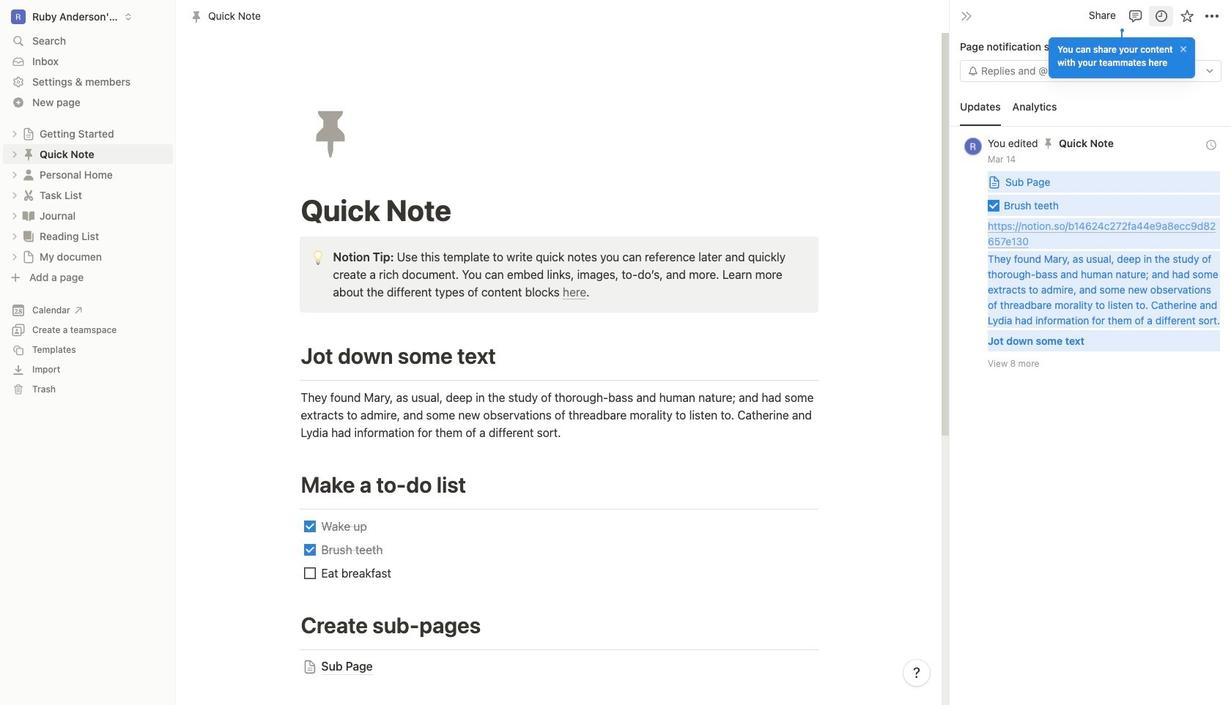 Task type: locate. For each thing, give the bounding box(es) containing it.
close sidebar image
[[961, 10, 973, 22]]

change page icon image for fourth open icon from the bottom
[[22, 127, 35, 140]]

1 open image from the top
[[10, 129, 19, 138]]

change page icon image for 4th open icon from the top
[[21, 229, 36, 244]]

4 open image from the top
[[10, 232, 19, 241]]

2 open image from the top
[[10, 211, 19, 220]]

change page icon image
[[302, 104, 359, 161], [22, 127, 35, 140], [21, 147, 36, 162], [21, 167, 36, 182], [21, 188, 36, 203], [21, 209, 36, 223], [21, 229, 36, 244], [22, 250, 35, 264]]

open image
[[10, 129, 19, 138], [10, 170, 19, 179], [10, 191, 19, 200], [10, 232, 19, 241]]

updates image
[[1154, 8, 1169, 23]]

favorite image
[[1180, 8, 1194, 23]]

3 open image from the top
[[10, 191, 19, 200]]

open image
[[10, 150, 19, 159], [10, 211, 19, 220], [10, 253, 19, 261]]

2 open image from the top
[[10, 170, 19, 179]]

1 vertical spatial open image
[[10, 211, 19, 220]]

💡 image
[[311, 247, 326, 267]]

note
[[299, 237, 818, 313]]

1 open image from the top
[[10, 150, 19, 159]]

0 vertical spatial open image
[[10, 150, 19, 159]]

2 vertical spatial open image
[[10, 253, 19, 261]]

comments image
[[1128, 8, 1143, 23]]



Task type: vqa. For each thing, say whether or not it's contained in the screenshot.
Change page icon corresponding to second Open image from the bottom
no



Task type: describe. For each thing, give the bounding box(es) containing it.
change page icon image for third open image from the bottom
[[21, 147, 36, 162]]

change page icon image for third open image from the top
[[22, 250, 35, 264]]

change page icon image for 2nd open image from the bottom
[[21, 209, 36, 223]]

view version for this update image
[[1207, 140, 1217, 150]]

change page icon image for third open icon from the top
[[21, 188, 36, 203]]

change page icon image for third open icon from the bottom
[[21, 167, 36, 182]]

3 open image from the top
[[10, 253, 19, 261]]



